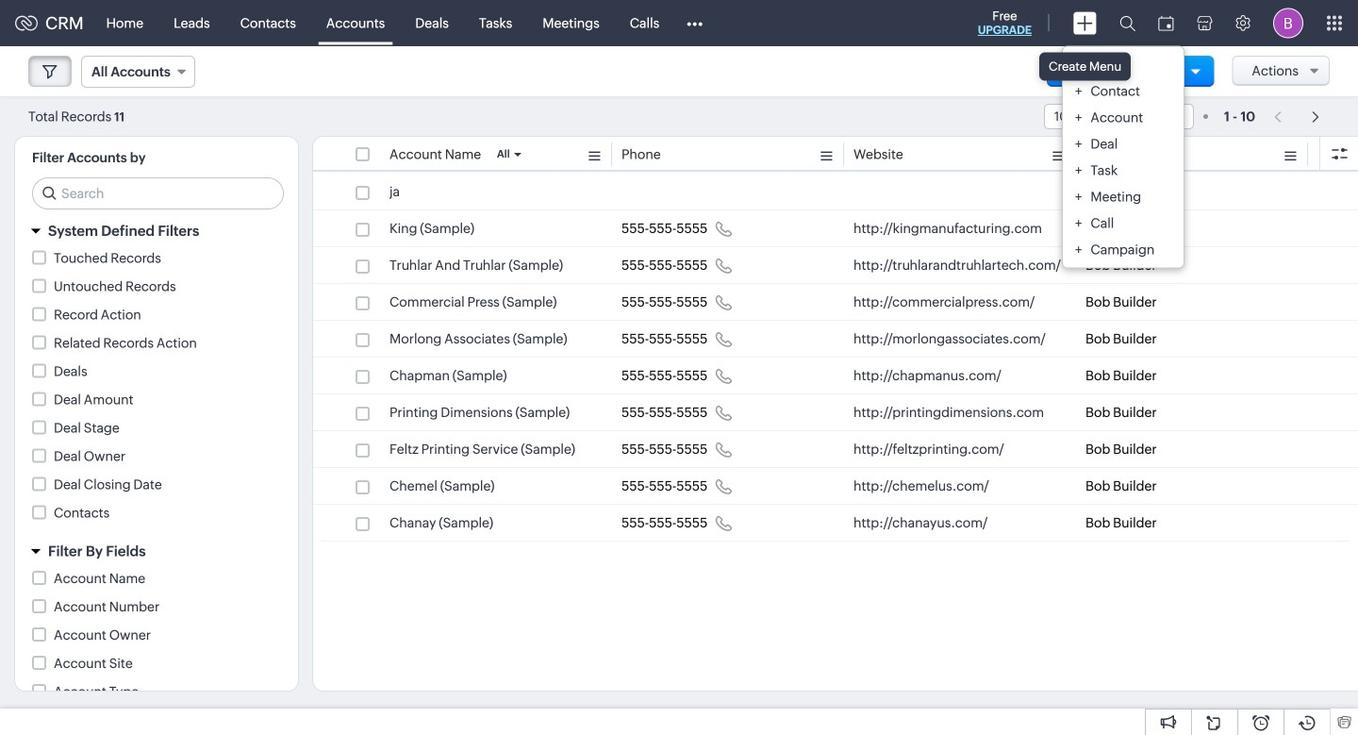 Task type: locate. For each thing, give the bounding box(es) containing it.
None field
[[81, 56, 195, 88], [1045, 104, 1195, 129], [81, 56, 195, 88], [1045, 104, 1195, 129]]

calendar image
[[1159, 16, 1175, 31]]

row group
[[313, 174, 1359, 542]]

create menu image
[[1074, 12, 1097, 34]]

profile element
[[1263, 0, 1315, 46]]



Task type: describe. For each thing, give the bounding box(es) containing it.
search image
[[1120, 15, 1136, 31]]

search element
[[1109, 0, 1147, 46]]

Search text field
[[33, 178, 283, 209]]

logo image
[[15, 16, 38, 31]]

Other Modules field
[[675, 8, 715, 38]]

create menu element
[[1063, 0, 1109, 46]]

profile image
[[1274, 8, 1304, 38]]



